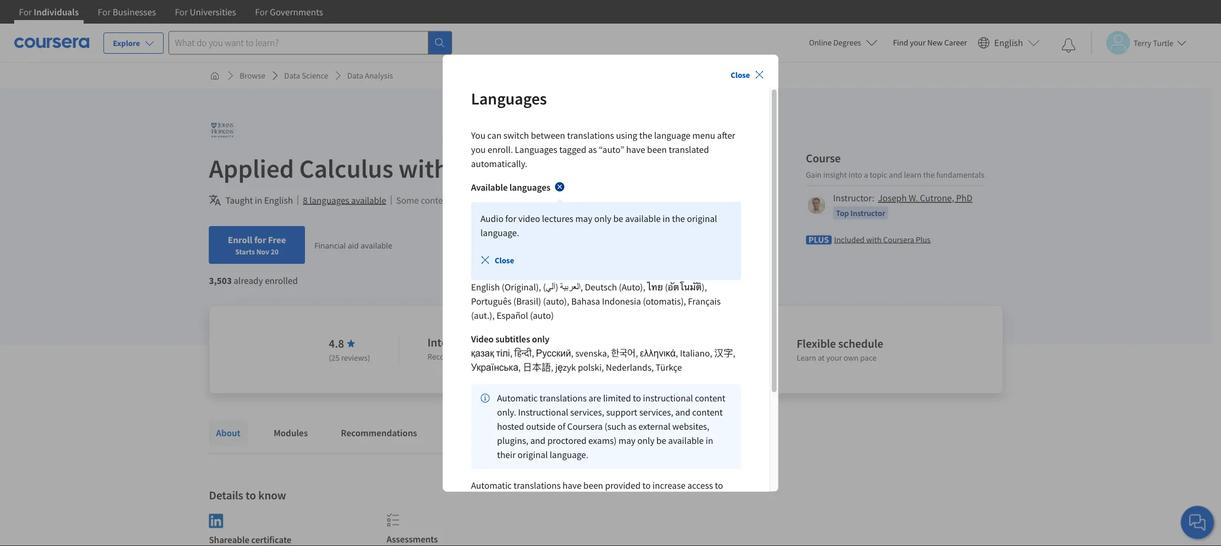Task type: locate. For each thing, give the bounding box(es) containing it.
original inside automatic translations are limited to instructional content only. instructional services, support services, and content hosted outside of coursera (such as external websites, plugins, and proctored exams) may only be available in their original language.
[[518, 449, 548, 461]]

translations up instructional
[[540, 393, 587, 404]]

for inside enroll for free starts nov 20
[[254, 234, 266, 246]]

browse link
[[235, 65, 270, 86]]

to right limited
[[633, 393, 641, 404]]

(25 reviews)
[[329, 353, 370, 364]]

1 horizontal spatial data
[[347, 70, 363, 81]]

can up enroll.
[[487, 129, 502, 141]]

language. down the audio
[[481, 227, 519, 239]]

1 horizontal spatial instructional
[[643, 393, 693, 404]]

provided
[[605, 480, 641, 492]]

automatic inside automatic translations are limited to instructional content only. instructional services, support services, and content hosted outside of coursera (such as external websites, plugins, and proctored exams) may only be available in their original language.
[[497, 393, 538, 404]]

insight
[[823, 169, 847, 180]]

0 horizontal spatial close button
[[476, 250, 519, 271]]

details
[[209, 489, 243, 503]]

0 horizontal spatial your
[[826, 353, 842, 364]]

(aut.),
[[471, 310, 495, 322]]

2 at from the left
[[818, 353, 825, 364]]

joseph w. cutrone, phd image
[[808, 197, 826, 214]]

us
[[625, 509, 634, 520]]

0 vertical spatial for
[[505, 213, 516, 225]]

0 horizontal spatial have
[[563, 480, 582, 492]]

switch
[[503, 129, 529, 141]]

with up some
[[399, 152, 449, 185]]

languages dialog
[[443, 55, 779, 536]]

coursera inside automatic translations have been provided to increase access to instructional content, but they may contain errors. you can report errors from the language menu to help us improve translations for all coursera learners.
[[483, 523, 518, 535]]

to inside the approx. 23 hours to complete 3 weeks at 7 hours a week
[[680, 337, 690, 351]]

english for english (original), العربية (آلي), deutsch (auto), ไทย (อัตโนมัติ), português (brasil) (auto), bahasa indonesia (otomatis), français (aut.), español (auto)
[[471, 282, 500, 293]]

from
[[497, 509, 515, 520]]

have
[[626, 143, 645, 155], [563, 480, 582, 492]]

7
[[631, 353, 635, 364]]

1 horizontal spatial in
[[663, 213, 670, 225]]

banner navigation
[[9, 0, 333, 33]]

as
[[588, 143, 597, 155], [628, 421, 637, 433]]

1 horizontal spatial be
[[613, 213, 623, 225]]

for down the report
[[719, 509, 730, 520]]

translations
[[567, 129, 614, 141], [540, 393, 587, 404], [514, 480, 561, 492], [670, 509, 717, 520]]

0 vertical spatial translated
[[669, 143, 709, 155]]

the inside course gain insight into a topic and learn the fundamentals
[[923, 169, 935, 180]]

1 vertical spatial be
[[613, 213, 623, 225]]

be
[[487, 194, 497, 206], [613, 213, 623, 225], [657, 435, 666, 447]]

0 horizontal spatial a
[[658, 353, 662, 364]]

(such
[[605, 421, 626, 433]]

but
[[558, 494, 572, 506]]

to inside automatic translations are limited to instructional content only. instructional services, support services, and content hosted outside of coursera (such as external websites, plugins, and proctored exams) may only be available in their original language.
[[633, 393, 641, 404]]

only up "русский,"
[[532, 334, 550, 345]]

be inside automatic translations are limited to instructional content only. instructional services, support services, and content hosted outside of coursera (such as external websites, plugins, and proctored exams) may only be available in their original language.
[[657, 435, 666, 447]]

for inside automatic translations have been provided to increase access to instructional content, but they may contain errors. you can report errors from the language menu to help us improve translations for all coursera learners.
[[719, 509, 730, 520]]

1 vertical spatial in
[[663, 213, 670, 225]]

languages inside the 8 languages available button
[[309, 194, 349, 206]]

1 horizontal spatial been
[[647, 143, 667, 155]]

1 vertical spatial for
[[254, 234, 266, 246]]

translations up tagged at the left of page
[[567, 129, 614, 141]]

you inside automatic translations have been provided to increase access to instructional content, but they may contain errors. you can report errors from the language menu to help us improve translations for all coursera learners.
[[671, 494, 685, 506]]

svenska,
[[575, 348, 609, 360]]

1 vertical spatial can
[[687, 494, 702, 506]]

русский,
[[536, 348, 574, 360]]

instructor: joseph w. cutrone, phd top instructor
[[833, 192, 973, 218]]

more information on translated content image
[[553, 180, 567, 194]]

data left analysis
[[347, 70, 363, 81]]

0 vertical spatial been
[[647, 143, 667, 155]]

1 at from the left
[[622, 353, 629, 364]]

2 horizontal spatial and
[[889, 169, 902, 180]]

2 for from the left
[[98, 6, 111, 18]]

1 horizontal spatial services,
[[639, 407, 673, 419]]

1 horizontal spatial translated
[[669, 143, 709, 155]]

english up português
[[471, 282, 500, 293]]

and down outside
[[530, 435, 546, 447]]

a left week
[[658, 353, 662, 364]]

0 vertical spatial you
[[471, 129, 486, 141]]

0 horizontal spatial original
[[518, 449, 548, 461]]

translations down the report
[[670, 509, 717, 520]]

coursera down from
[[483, 523, 518, 535]]

starts
[[235, 247, 255, 257]]

language. down proctored
[[550, 449, 588, 461]]

in
[[255, 194, 262, 206], [663, 213, 670, 225], [706, 435, 713, 447]]

exams)
[[588, 435, 617, 447]]

plugins,
[[497, 435, 529, 447]]

only
[[594, 213, 612, 225], [532, 334, 550, 345], [637, 435, 655, 447]]

certificate
[[251, 535, 292, 547]]

3 for from the left
[[175, 6, 188, 18]]

0 vertical spatial instructional
[[643, 393, 693, 404]]

1 horizontal spatial language.
[[550, 449, 588, 461]]

find
[[893, 37, 908, 48]]

0 horizontal spatial at
[[622, 353, 629, 364]]

analysis
[[365, 70, 393, 81]]

career
[[945, 37, 967, 48]]

translations up content, on the left bottom
[[514, 480, 561, 492]]

the
[[639, 129, 652, 141], [923, 169, 935, 180], [672, 213, 685, 225], [517, 509, 530, 520]]

0 vertical spatial content
[[421, 194, 451, 206]]

a right into
[[864, 169, 868, 180]]

languages left more information on translated content icon
[[510, 181, 550, 193]]

0 horizontal spatial language.
[[481, 227, 519, 239]]

may down (such
[[619, 435, 636, 447]]

português
[[471, 296, 512, 308]]

1 horizontal spatial for
[[505, 213, 516, 225]]

translations inside automatic translations are limited to instructional content only. instructional services, support services, and content hosted outside of coursera (such as external websites, plugins, and proctored exams) may only be available in their original language.
[[540, 393, 587, 404]]

may right lectures
[[575, 213, 593, 225]]

None search field
[[168, 31, 452, 55]]

not
[[472, 194, 486, 206]]

languages inside languages dialog
[[510, 181, 550, 193]]

1 vertical spatial translated
[[499, 194, 539, 206]]

0 horizontal spatial instructional
[[471, 494, 521, 506]]

1 vertical spatial you
[[671, 494, 685, 506]]

0 horizontal spatial data
[[284, 70, 300, 81]]

1 vertical spatial with
[[866, 234, 882, 245]]

enrolled
[[265, 275, 298, 287]]

1 horizontal spatial a
[[864, 169, 868, 180]]

language. inside the 'audio for video lectures may only be available in the original language.'
[[481, 227, 519, 239]]

0 vertical spatial with
[[399, 152, 449, 185]]

automatic inside automatic translations have been provided to increase access to instructional content, but they may contain errors. you can report errors from the language menu to help us improve translations for all coursera learners.
[[471, 480, 512, 492]]

languages for 8
[[309, 194, 349, 206]]

python
[[454, 152, 534, 185]]

services, up external
[[639, 407, 673, 419]]

hours up week
[[649, 337, 677, 351]]

0 vertical spatial automatic
[[497, 393, 538, 404]]

0 vertical spatial only
[[594, 213, 612, 225]]

browse
[[240, 70, 265, 81]]

been inside you can switch between translations using the language menu after you enroll. languages tagged as "auto" have been translated automatically.
[[647, 143, 667, 155]]

english
[[994, 37, 1023, 49], [264, 194, 293, 206], [471, 282, 500, 293]]

the inside automatic translations have been provided to increase access to instructional content, but they may contain errors. you can report errors from the language menu to help us improve translations for all coursera learners.
[[517, 509, 530, 520]]

can inside you can switch between translations using the language menu after you enroll. languages tagged as "auto" have been translated automatically.
[[487, 129, 502, 141]]

3
[[593, 353, 597, 364]]

coursera up the exams)
[[567, 421, 603, 433]]

1 services, from the left
[[570, 407, 604, 419]]

1 vertical spatial a
[[658, 353, 662, 364]]

0 horizontal spatial language
[[532, 509, 569, 520]]

1 for from the left
[[19, 6, 32, 18]]

1 vertical spatial instructional
[[471, 494, 521, 506]]

1 horizontal spatial close button
[[726, 64, 769, 85]]

approx. 23 hours to complete 3 weeks at 7 hours a week
[[593, 337, 740, 364]]

instructional
[[643, 393, 693, 404], [471, 494, 521, 506]]

languages down between
[[515, 143, 557, 155]]

plus
[[916, 234, 931, 245]]

translated inside you can switch between translations using the language menu after you enroll. languages tagged as "auto" have been translated automatically.
[[669, 143, 709, 155]]

may
[[453, 194, 470, 206], [575, 213, 593, 225], [619, 435, 636, 447], [593, 494, 610, 506]]

automatic up errors
[[471, 480, 512, 492]]

0 vertical spatial and
[[889, 169, 902, 180]]

as left "auto"
[[588, 143, 597, 155]]

1 vertical spatial automatic
[[471, 480, 512, 492]]

and right the topic
[[889, 169, 902, 180]]

1 horizontal spatial only
[[594, 213, 612, 225]]

chat with us image
[[1188, 514, 1207, 533]]

(อัตโนมัติ),
[[665, 282, 707, 293]]

automatic translations are limited to instructional content only. instructional services, support services, and content hosted outside of coursera (such as external websites, plugins, and proctored exams) may only be available in their original language. element
[[471, 384, 741, 469]]

2 data from the left
[[347, 70, 363, 81]]

available inside automatic translations are limited to instructional content only. instructional services, support services, and content hosted outside of coursera (such as external websites, plugins, and proctored exams) may only be available in their original language.
[[668, 435, 704, 447]]

for for individuals
[[19, 6, 32, 18]]

nederlands,
[[606, 362, 654, 374]]

testimonials
[[450, 427, 502, 439]]

at left 7
[[622, 353, 629, 364]]

languages inside you can switch between translations using the language menu after you enroll. languages tagged as "auto" have been translated automatically.
[[515, 143, 557, 155]]

1 vertical spatial and
[[675, 407, 691, 419]]

0 horizontal spatial been
[[584, 480, 603, 492]]

for
[[505, 213, 516, 225], [254, 234, 266, 246], [719, 509, 730, 520]]

close
[[731, 69, 750, 80], [495, 255, 514, 266]]

your right find
[[910, 37, 926, 48]]

financial
[[314, 240, 346, 251]]

been inside automatic translations have been provided to increase access to instructional content, but they may contain errors. you can report errors from the language menu to help us improve translations for all coursera learners.
[[584, 480, 603, 492]]

1 data from the left
[[284, 70, 300, 81]]

0 vertical spatial languages
[[510, 181, 550, 193]]

for left video
[[505, 213, 516, 225]]

1 vertical spatial close button
[[476, 250, 519, 271]]

0 horizontal spatial and
[[530, 435, 546, 447]]

1 vertical spatial language.
[[550, 449, 588, 461]]

english left 8
[[264, 194, 293, 206]]

english right career
[[994, 37, 1023, 49]]

only right lectures
[[594, 213, 612, 225]]

1 vertical spatial coursera
[[567, 421, 603, 433]]

data analysis
[[347, 70, 393, 81]]

learn
[[904, 169, 922, 180]]

translated
[[669, 143, 709, 155], [499, 194, 539, 206]]

instructional down türkçe
[[643, 393, 693, 404]]

language down content, on the left bottom
[[532, 509, 569, 520]]

data left science
[[284, 70, 300, 81]]

coursera left plus
[[883, 234, 914, 245]]

only down external
[[637, 435, 655, 447]]

with right included
[[866, 234, 882, 245]]

italiano,
[[680, 348, 712, 360]]

english inside button
[[994, 37, 1023, 49]]

you can switch between translations using the language menu after you enroll. languages tagged as "auto" have been translated automatically.
[[471, 129, 735, 169]]

0 horizontal spatial as
[[588, 143, 597, 155]]

and inside course gain insight into a topic and learn the fundamentals
[[889, 169, 902, 180]]

0 horizontal spatial languages
[[309, 194, 349, 206]]

0 vertical spatial english
[[994, 37, 1023, 49]]

you
[[471, 129, 486, 141], [671, 494, 685, 506]]

limited
[[603, 393, 631, 404]]

1 horizontal spatial language
[[654, 129, 691, 141]]

for up nov
[[254, 234, 266, 246]]

menu down they
[[570, 509, 593, 520]]

हिन्दी,
[[514, 348, 534, 360]]

free
[[268, 234, 286, 246]]

0 horizontal spatial you
[[471, 129, 486, 141]]

available
[[351, 194, 386, 206], [625, 213, 661, 225], [361, 240, 392, 251], [668, 435, 704, 447]]

services, down the are
[[570, 407, 604, 419]]

8
[[303, 194, 308, 206]]

қазақ
[[471, 348, 494, 360]]

you down increase on the right
[[671, 494, 685, 506]]

applied calculus with python
[[209, 152, 534, 185]]

been up they
[[584, 480, 603, 492]]

already
[[234, 275, 263, 287]]

(auto),
[[619, 282, 645, 293]]

automatic up the only.
[[497, 393, 538, 404]]

for inside the 'audio for video lectures may only be available in the original language.'
[[505, 213, 516, 225]]

2 horizontal spatial for
[[719, 509, 730, 520]]

0 horizontal spatial close
[[495, 255, 514, 266]]

for left businesses
[[98, 6, 111, 18]]

hours right 7
[[637, 353, 656, 364]]

have up but
[[563, 480, 582, 492]]

1 vertical spatial close
[[495, 255, 514, 266]]

2 vertical spatial in
[[706, 435, 713, 447]]

1 horizontal spatial coursera
[[567, 421, 603, 433]]

2 vertical spatial coursera
[[483, 523, 518, 535]]

0 vertical spatial be
[[487, 194, 497, 206]]

0 horizontal spatial for
[[254, 234, 266, 246]]

subtitles
[[496, 334, 530, 345]]

1 vertical spatial been
[[584, 480, 603, 492]]

2 horizontal spatial english
[[994, 37, 1023, 49]]

to left help
[[595, 509, 603, 520]]

have down using
[[626, 143, 645, 155]]

may inside automatic translations are limited to instructional content only. instructional services, support services, and content hosted outside of coursera (such as external websites, plugins, and proctored exams) may only be available in their original language.
[[619, 435, 636, 447]]

english for english
[[994, 37, 1023, 49]]

2 vertical spatial and
[[530, 435, 546, 447]]

applied
[[209, 152, 294, 185]]

instructional inside automatic translations have been provided to increase access to instructional content, but they may contain errors. you can report errors from the language menu to help us improve translations for all coursera learners.
[[471, 494, 521, 506]]

and up websites,
[[675, 407, 691, 419]]

8 languages available button
[[303, 193, 386, 207]]

1 horizontal spatial english
[[471, 282, 500, 293]]

for left universities
[[175, 6, 188, 18]]

1 horizontal spatial can
[[687, 494, 702, 506]]

languages right 8
[[309, 194, 349, 206]]

1 horizontal spatial with
[[866, 234, 882, 245]]

0 vertical spatial can
[[487, 129, 502, 141]]

2 vertical spatial only
[[637, 435, 655, 447]]

(auto)
[[530, 310, 554, 322]]

about link
[[209, 420, 248, 446]]

support
[[606, 407, 638, 419]]

english inside english (original), العربية (آلي), deutsch (auto), ไทย (อัตโนมัติ), português (brasil) (auto), bahasa indonesia (otomatis), français (aut.), español (auto)
[[471, 282, 500, 293]]

2 horizontal spatial only
[[637, 435, 655, 447]]

languages up switch
[[471, 88, 547, 109]]

1 horizontal spatial you
[[671, 494, 685, 506]]

your left own
[[826, 353, 842, 364]]

to up week
[[680, 337, 690, 351]]

universities
[[190, 6, 236, 18]]

2 vertical spatial english
[[471, 282, 500, 293]]

1 horizontal spatial at
[[818, 353, 825, 364]]

2 vertical spatial for
[[719, 509, 730, 520]]

0 vertical spatial a
[[864, 169, 868, 180]]

1 horizontal spatial and
[[675, 407, 691, 419]]

0 horizontal spatial english
[[264, 194, 293, 206]]

course gain insight into a topic and learn the fundamentals
[[806, 151, 985, 180]]

for left the individuals
[[19, 6, 32, 18]]

0 horizontal spatial in
[[255, 194, 262, 206]]

2 horizontal spatial in
[[706, 435, 713, 447]]

available languages
[[471, 181, 550, 193]]

know
[[258, 489, 286, 503]]

weeks
[[599, 353, 621, 364]]

language right using
[[654, 129, 691, 141]]

1 vertical spatial only
[[532, 334, 550, 345]]

0 horizontal spatial only
[[532, 334, 550, 345]]

0 vertical spatial have
[[626, 143, 645, 155]]

as right (such
[[628, 421, 637, 433]]

at right learn
[[818, 353, 825, 364]]

enroll for free starts nov 20
[[228, 234, 286, 257]]

you up you
[[471, 129, 486, 141]]

0 vertical spatial language
[[654, 129, 691, 141]]

0 horizontal spatial translated
[[499, 194, 539, 206]]

with
[[399, 152, 449, 185], [866, 234, 882, 245]]

for left governments
[[255, 6, 268, 18]]

1 horizontal spatial original
[[687, 213, 717, 225]]

1 horizontal spatial as
[[628, 421, 637, 433]]

instructional up from
[[471, 494, 521, 506]]

at
[[622, 353, 629, 364], [818, 353, 825, 364]]

coursera image
[[14, 33, 89, 52]]

topic
[[870, 169, 887, 180]]

1 vertical spatial your
[[826, 353, 842, 364]]

1 horizontal spatial languages
[[510, 181, 550, 193]]

(auto),
[[543, 296, 569, 308]]

improve
[[636, 509, 668, 520]]

to up errors.
[[643, 480, 651, 492]]

1 vertical spatial original
[[518, 449, 548, 461]]

indonesia
[[602, 296, 641, 308]]

learn
[[797, 353, 816, 364]]

4 for from the left
[[255, 6, 268, 18]]

1 horizontal spatial have
[[626, 143, 645, 155]]

can
[[487, 129, 502, 141], [687, 494, 702, 506]]

automatic for automatic translations have been provided to increase access to instructional content, but they may contain errors. you can report errors from the language menu to help us improve translations for all coursera learners.
[[471, 480, 512, 492]]

recommendations
[[341, 427, 417, 439]]

(brasil)
[[513, 296, 541, 308]]

the inside the 'audio for video lectures may only be available in the original language.'
[[672, 213, 685, 225]]

menu left after
[[692, 129, 715, 141]]

0 vertical spatial coursera
[[883, 234, 914, 245]]

may inside the 'audio for video lectures may only be available in the original language.'
[[575, 213, 593, 225]]

a inside course gain insight into a topic and learn the fundamentals
[[864, 169, 868, 180]]

available
[[471, 181, 508, 193]]

been right "auto"
[[647, 143, 667, 155]]

0 horizontal spatial services,
[[570, 407, 604, 419]]

1 vertical spatial content
[[695, 393, 726, 404]]

may up help
[[593, 494, 610, 506]]

can down access
[[687, 494, 702, 506]]



Task type: describe. For each thing, give the bounding box(es) containing it.
instructor
[[851, 208, 885, 218]]

language inside you can switch between translations using the language menu after you enroll. languages tagged as "auto" have been translated automatically.
[[654, 129, 691, 141]]

shareable certificate
[[209, 535, 292, 547]]

have inside you can switch between translations using the language menu after you enroll. languages tagged as "auto" have been translated automatically.
[[626, 143, 645, 155]]

1 vertical spatial hours
[[637, 353, 656, 364]]

for for enroll
[[254, 234, 266, 246]]

for for universities
[[175, 6, 188, 18]]

as inside automatic translations are limited to instructional content only. instructional services, support services, and content hosted outside of coursera (such as external websites, plugins, and proctored exams) may only be available in their original language.
[[628, 421, 637, 433]]

reviews)
[[341, 353, 370, 364]]

0 horizontal spatial be
[[487, 194, 497, 206]]

8 languages available
[[303, 194, 386, 206]]

access
[[687, 480, 713, 492]]

ไทย
[[647, 282, 663, 293]]

2 horizontal spatial coursera
[[883, 234, 914, 245]]

4.8
[[329, 337, 344, 351]]

in inside the 'audio for video lectures may only be available in the original language.'
[[663, 213, 670, 225]]

financial aid available
[[314, 240, 392, 251]]

in inside automatic translations are limited to instructional content only. instructional services, support services, and content hosted outside of coursera (such as external websites, plugins, and proctored exams) may only be available in their original language.
[[706, 435, 713, 447]]

websites,
[[672, 421, 710, 433]]

for universities
[[175, 6, 236, 18]]

taught
[[226, 194, 253, 206]]

can inside automatic translations have been provided to increase access to instructional content, but they may contain errors. you can report errors from the language menu to help us improve translations for all coursera learners.
[[687, 494, 702, 506]]

languages for available
[[510, 181, 550, 193]]

only inside video subtitles only қазақ тілі, हिन्दी, русский, svenska, 한국어, ελληνικά, italiano, 汉字, українська, 日本語, język polski, nederlands, türkçe
[[532, 334, 550, 345]]

0 vertical spatial close button
[[726, 64, 769, 85]]

1 horizontal spatial close
[[731, 69, 750, 80]]

enroll
[[228, 234, 252, 246]]

ελληνικά,
[[640, 348, 678, 360]]

a inside the approx. 23 hours to complete 3 weeks at 7 hours a week
[[658, 353, 662, 364]]

only inside automatic translations are limited to instructional content only. instructional services, support services, and content hosted outside of coursera (such as external websites, plugins, and proctored exams) may only be available in their original language.
[[637, 435, 655, 447]]

hosted
[[497, 421, 524, 433]]

translations inside you can switch between translations using the language menu after you enroll. languages tagged as "auto" have been translated automatically.
[[567, 129, 614, 141]]

3,503
[[209, 275, 232, 287]]

(25
[[329, 353, 340, 364]]

language inside automatic translations have been provided to increase access to instructional content, but they may contain errors. you can report errors from the language menu to help us improve translations for all coursera learners.
[[532, 509, 569, 520]]

calculus
[[299, 152, 393, 185]]

fundamentals
[[936, 169, 985, 180]]

2 services, from the left
[[639, 407, 673, 419]]

data for data science
[[284, 70, 300, 81]]

may inside automatic translations have been provided to increase access to instructional content, but they may contain errors. you can report errors from the language menu to help us improve translations for all coursera learners.
[[593, 494, 610, 506]]

course
[[806, 151, 841, 166]]

johns hopkins university image
[[209, 117, 236, 144]]

gain
[[806, 169, 822, 180]]

as inside you can switch between translations using the language menu after you enroll. languages tagged as "auto" have been translated automatically.
[[588, 143, 597, 155]]

only inside the 'audio for video lectures may only be available in the original language.'
[[594, 213, 612, 225]]

using
[[616, 129, 637, 141]]

menu inside you can switch between translations using the language menu after you enroll. languages tagged as "auto" have been translated automatically.
[[692, 129, 715, 141]]

video subtitles only қазақ тілі, हिन्दी, русский, svenska, 한국어, ελληνικά, italiano, 汉字, українська, 日本語, język polski, nederlands, türkçe
[[471, 334, 736, 374]]

nov
[[256, 247, 269, 257]]

to left know
[[246, 489, 256, 503]]

modules link
[[267, 420, 315, 446]]

at inside the approx. 23 hours to complete 3 weeks at 7 hours a week
[[622, 353, 629, 364]]

"auto"
[[599, 143, 624, 155]]

menu inside automatic translations have been provided to increase access to instructional content, but they may contain errors. you can report errors from the language menu to help us improve translations for all coursera learners.
[[570, 509, 593, 520]]

bahasa
[[571, 296, 600, 308]]

flexible schedule learn at your own pace
[[797, 337, 884, 364]]

data for data analysis
[[347, 70, 363, 81]]

at inside flexible schedule learn at your own pace
[[818, 353, 825, 364]]

show notifications image
[[1062, 38, 1076, 53]]

pace
[[860, 353, 877, 364]]

polski,
[[578, 362, 604, 374]]

some content may not be translated
[[396, 194, 539, 206]]

testimonials link
[[443, 420, 509, 446]]

you
[[471, 143, 486, 155]]

3,503 already enrolled
[[209, 275, 298, 287]]

be inside the 'audio for video lectures may only be available in the original language.'
[[613, 213, 623, 225]]

español
[[497, 310, 528, 322]]

report
[[703, 494, 728, 506]]

w.
[[909, 192, 918, 204]]

lectures
[[542, 213, 574, 225]]

for governments
[[255, 6, 323, 18]]

for for audio
[[505, 213, 516, 225]]

for for governments
[[255, 6, 268, 18]]

you inside you can switch between translations using the language menu after you enroll. languages tagged as "auto" have been translated automatically.
[[471, 129, 486, 141]]

external
[[639, 421, 671, 433]]

한국어,
[[611, 348, 638, 360]]

taught in english
[[226, 194, 293, 206]]

instructional inside automatic translations are limited to instructional content only. instructional services, support services, and content hosted outside of coursera (such as external websites, plugins, and proctored exams) may only be available in their original language.
[[643, 393, 693, 404]]

included with coursera plus link
[[834, 234, 931, 246]]

0 vertical spatial your
[[910, 37, 926, 48]]

week
[[664, 353, 682, 364]]

their
[[497, 449, 516, 461]]

instructional
[[518, 407, 568, 419]]

to up the report
[[715, 480, 723, 492]]

for individuals
[[19, 6, 79, 18]]

help
[[605, 509, 623, 520]]

science
[[302, 70, 328, 81]]

about
[[216, 427, 241, 439]]

0 vertical spatial languages
[[471, 88, 547, 109]]

0 vertical spatial hours
[[649, 337, 677, 351]]

automatic translations are limited to instructional content only. instructional services, support services, and content hosted outside of coursera (such as external websites, plugins, and proctored exams) may only be available in their original language.
[[497, 393, 726, 461]]

automatic for automatic translations are limited to instructional content only. instructional services, support services, and content hosted outside of coursera (such as external websites, plugins, and proctored exams) may only be available in their original language.
[[497, 393, 538, 404]]

find your new career link
[[887, 35, 973, 50]]

are
[[589, 393, 601, 404]]

outside
[[526, 421, 556, 433]]

approx.
[[593, 337, 632, 351]]

details to know
[[209, 489, 286, 503]]

deutsch
[[585, 282, 617, 293]]

language. inside automatic translations are limited to instructional content only. instructional services, support services, and content hosted outside of coursera (such as external websites, plugins, and proctored exams) may only be available in their original language.
[[550, 449, 588, 461]]

the inside you can switch between translations using the language menu after you enroll. languages tagged as "auto" have been translated automatically.
[[639, 129, 652, 141]]

汉字,
[[714, 348, 736, 360]]

home image
[[210, 71, 220, 80]]

flexible
[[797, 337, 836, 351]]

only.
[[497, 407, 516, 419]]

available inside the 'audio for video lectures may only be available in the original language.'
[[625, 213, 661, 225]]

level
[[495, 335, 519, 350]]

english button
[[973, 24, 1045, 62]]

türkçe
[[656, 362, 682, 374]]

reviews link
[[528, 420, 575, 446]]

have inside automatic translations have been provided to increase access to instructional content, but they may contain errors. you can report errors from the language menu to help us improve translations for all coursera learners.
[[563, 480, 582, 492]]

0 vertical spatial in
[[255, 194, 262, 206]]

2 vertical spatial content
[[692, 407, 723, 419]]

(original),
[[502, 282, 541, 293]]

coursera plus image
[[806, 236, 832, 245]]

errors
[[471, 509, 495, 520]]

original inside the 'audio for video lectures may only be available in the original language.'
[[687, 213, 717, 225]]

after
[[717, 129, 735, 141]]

may left not
[[453, 194, 470, 206]]

instructor:
[[833, 192, 875, 204]]

recommendations link
[[334, 420, 424, 446]]

errors.
[[643, 494, 669, 506]]

between
[[531, 129, 565, 141]]

тілі,
[[496, 348, 512, 360]]

recommended
[[428, 352, 480, 362]]

they
[[573, 494, 591, 506]]

coursera inside automatic translations are limited to instructional content only. instructional services, support services, and content hosted outside of coursera (such as external websites, plugins, and proctored exams) may only be available in their original language.
[[567, 421, 603, 433]]

for businesses
[[98, 6, 156, 18]]

for for businesses
[[98, 6, 111, 18]]

available inside button
[[351, 194, 386, 206]]

українська,
[[471, 362, 521, 374]]

your inside flexible schedule learn at your own pace
[[826, 353, 842, 364]]

0 horizontal spatial with
[[399, 152, 449, 185]]



Task type: vqa. For each thing, say whether or not it's contained in the screenshot.
CENTRO DE AYUDA image
no



